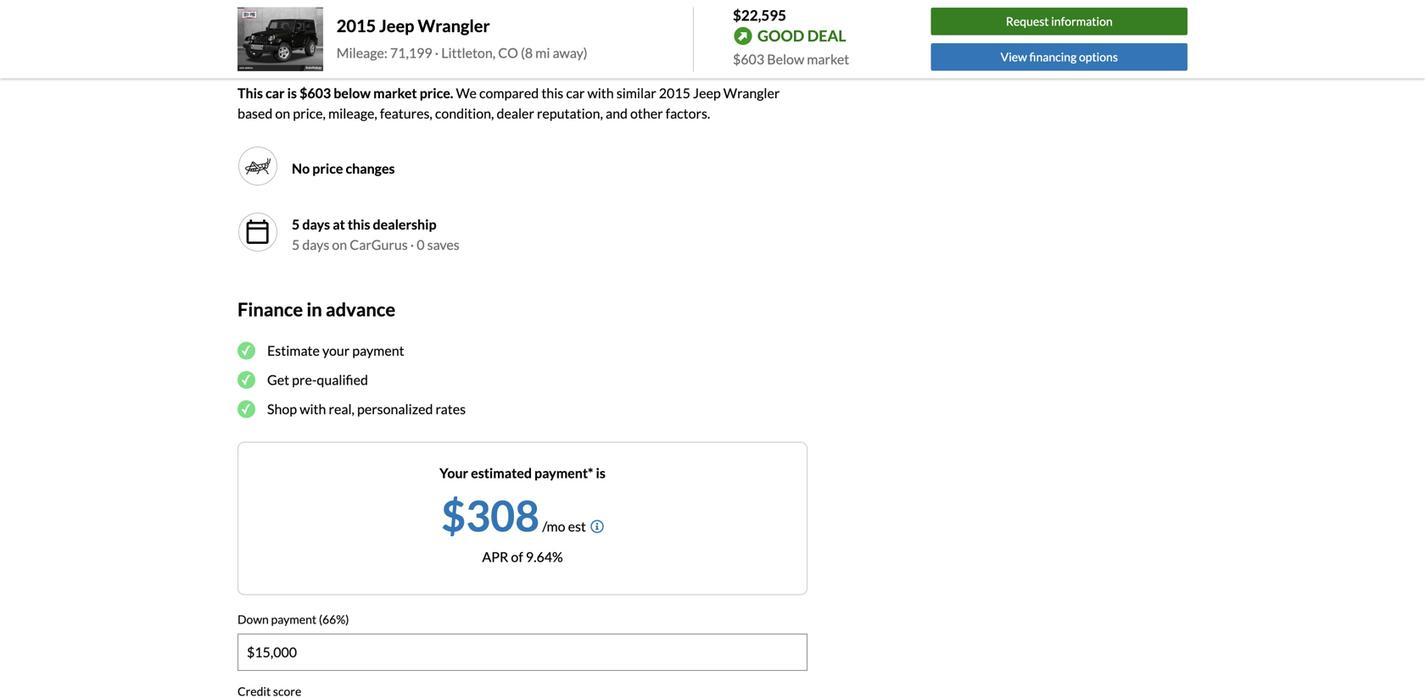 Task type: locate. For each thing, give the bounding box(es) containing it.
0 horizontal spatial car
[[266, 85, 285, 101]]

co
[[498, 44, 518, 61]]

car inside we compared this car with similar 2015 jeep wrangler based on price, mileage, features, condition, dealer reputation, and other factors.
[[566, 85, 585, 101]]

mileage:
[[337, 44, 387, 61]]

saves
[[427, 236, 460, 253]]

jeep up factors.
[[693, 85, 721, 101]]

2 horizontal spatial market
[[807, 51, 849, 67]]

jeep
[[379, 16, 414, 36], [693, 85, 721, 101]]

1 horizontal spatial ·
[[435, 44, 439, 61]]

jeep up the 71,199 at top left
[[379, 16, 414, 36]]

0 vertical spatial days
[[302, 216, 330, 233]]

estimate
[[267, 343, 320, 359]]

price inside $23,198 avg. market price (imv)
[[525, 53, 552, 68]]

market inside $23,198 avg. market price (imv)
[[486, 53, 523, 68]]

request
[[1006, 14, 1049, 29]]

qualified
[[317, 372, 368, 389]]

(8
[[521, 44, 533, 61]]

1 horizontal spatial car
[[566, 85, 585, 101]]

1 vertical spatial on
[[332, 236, 347, 253]]

days
[[302, 216, 330, 233], [302, 236, 329, 253]]

0 horizontal spatial with
[[300, 401, 326, 418]]

wrangler inside 2015 jeep wrangler mileage: 71,199 · littleton, co (8 mi away)
[[418, 16, 490, 36]]

1 vertical spatial jeep
[[693, 85, 721, 101]]

0 horizontal spatial jeep
[[379, 16, 414, 36]]

1 vertical spatial wrangler
[[723, 85, 780, 101]]

this car is $603 below market price.
[[238, 85, 453, 101]]

0 vertical spatial ·
[[435, 44, 439, 61]]

with up and
[[587, 85, 614, 101]]

0 vertical spatial is
[[287, 85, 297, 101]]

cargurus
[[350, 236, 408, 253]]

·
[[435, 44, 439, 61], [410, 236, 414, 253]]

5
[[292, 216, 300, 233], [292, 236, 300, 253]]

days right 5 days at this dealership image in the left top of the page
[[302, 236, 329, 253]]

financing
[[1029, 50, 1077, 64]]

avg.
[[461, 53, 484, 68]]

this right "at"
[[348, 216, 370, 233]]

market
[[807, 51, 849, 67], [486, 53, 523, 68], [373, 85, 417, 101]]

payment left (66%)
[[271, 613, 317, 627]]

1 vertical spatial is
[[596, 465, 606, 482]]

with
[[587, 85, 614, 101], [300, 401, 326, 418]]

price.
[[420, 85, 453, 101]]

5 right 5 days at this dealership icon
[[292, 216, 300, 233]]

0 vertical spatial $603
[[733, 51, 764, 67]]

price down $23,198
[[525, 53, 552, 68]]

compared
[[479, 85, 539, 101]]

market for $603
[[807, 51, 849, 67]]

real,
[[329, 401, 355, 418]]

is
[[287, 85, 297, 101], [596, 465, 606, 482]]

0 vertical spatial 2015
[[337, 16, 376, 36]]

at
[[333, 216, 345, 233]]

no
[[292, 160, 310, 177]]

away)
[[553, 44, 588, 61]]

price right the no
[[312, 160, 343, 177]]

no price changes image
[[238, 146, 278, 186], [244, 152, 271, 180]]

and
[[606, 105, 628, 122]]

market up the features, on the left of the page
[[373, 85, 417, 101]]

with inside we compared this car with similar 2015 jeep wrangler based on price, mileage, features, condition, dealer reputation, and other factors.
[[587, 85, 614, 101]]

$603 up price,
[[300, 85, 331, 101]]

0 horizontal spatial this
[[348, 216, 370, 233]]

on down "at"
[[332, 236, 347, 253]]

is up price,
[[287, 85, 297, 101]]

we compared this car with similar 2015 jeep wrangler based on price, mileage, features, condition, dealer reputation, and other factors.
[[238, 85, 780, 122]]

1 vertical spatial payment
[[271, 613, 317, 627]]

no price changes
[[292, 160, 395, 177]]

apr
[[482, 549, 508, 566]]

2 5 from the top
[[292, 236, 300, 253]]

2015 up factors.
[[659, 85, 690, 101]]

this up reputation,
[[541, 85, 563, 101]]

2015 jeep wrangler mileage: 71,199 · littleton, co (8 mi away)
[[337, 16, 588, 61]]

on left price,
[[275, 105, 290, 122]]

similar
[[616, 85, 656, 101]]

· left 0
[[410, 236, 414, 253]]

days left "at"
[[302, 216, 330, 233]]

your
[[440, 465, 468, 482]]

info circle image
[[590, 521, 604, 534]]

1 horizontal spatial wrangler
[[723, 85, 780, 101]]

(66%)
[[319, 613, 349, 627]]

0 vertical spatial payment
[[352, 343, 404, 359]]

1 horizontal spatial price
[[525, 53, 552, 68]]

0 vertical spatial 5
[[292, 216, 300, 233]]

$308
[[441, 490, 540, 541]]

get
[[267, 372, 289, 389]]

2015
[[337, 16, 376, 36], [659, 85, 690, 101]]

1 horizontal spatial this
[[541, 85, 563, 101]]

1 horizontal spatial market
[[486, 53, 523, 68]]

with left real,
[[300, 401, 326, 418]]

1 vertical spatial price
[[312, 160, 343, 177]]

this
[[541, 85, 563, 101], [348, 216, 370, 233]]

0 vertical spatial with
[[587, 85, 614, 101]]

is right 'payment*'
[[596, 465, 606, 482]]

mileage,
[[328, 105, 377, 122]]

request information
[[1006, 14, 1113, 29]]

0 vertical spatial jeep
[[379, 16, 414, 36]]

car right this
[[266, 85, 285, 101]]

1 days from the top
[[302, 216, 330, 233]]

1 vertical spatial days
[[302, 236, 329, 253]]

request information button
[[931, 8, 1188, 35]]

5 right 5 days at this dealership image in the left top of the page
[[292, 236, 300, 253]]

view financing options
[[1001, 50, 1118, 64]]

1 horizontal spatial with
[[587, 85, 614, 101]]

9.64%
[[526, 549, 563, 566]]

$603
[[733, 51, 764, 67], [300, 85, 331, 101]]

car
[[266, 85, 285, 101], [566, 85, 585, 101]]

0 horizontal spatial ·
[[410, 236, 414, 253]]

payment
[[352, 343, 404, 359], [271, 613, 317, 627]]

changes
[[346, 160, 395, 177]]

2 car from the left
[[566, 85, 585, 101]]

1 vertical spatial 2015
[[659, 85, 690, 101]]

wrangler up the littleton,
[[418, 16, 490, 36]]

this inside we compared this car with similar 2015 jeep wrangler based on price, mileage, features, condition, dealer reputation, and other factors.
[[541, 85, 563, 101]]

2015 inside 2015 jeep wrangler mileage: 71,199 · littleton, co (8 mi away)
[[337, 16, 376, 36]]

2015 up the mileage:
[[337, 16, 376, 36]]

on
[[275, 105, 290, 122], [332, 236, 347, 253]]

1 horizontal spatial on
[[332, 236, 347, 253]]

1 horizontal spatial $603
[[733, 51, 764, 67]]

· right the 71,199 at top left
[[435, 44, 439, 61]]

0 vertical spatial on
[[275, 105, 290, 122]]

your estimated payment* is
[[440, 465, 606, 482]]

estimated
[[471, 465, 532, 482]]

market down deal
[[807, 51, 849, 67]]

1 vertical spatial with
[[300, 401, 326, 418]]

1 5 from the top
[[292, 216, 300, 233]]

0 horizontal spatial 2015
[[337, 16, 376, 36]]

below
[[767, 51, 804, 67]]

estimate your payment
[[267, 343, 404, 359]]

$603 left below
[[733, 51, 764, 67]]

jeep inside 2015 jeep wrangler mileage: 71,199 · littleton, co (8 mi away)
[[379, 16, 414, 36]]

we
[[456, 85, 477, 101]]

wrangler down below
[[723, 85, 780, 101]]

0 vertical spatial wrangler
[[418, 16, 490, 36]]

1 vertical spatial 5
[[292, 236, 300, 253]]

1 horizontal spatial payment
[[352, 343, 404, 359]]

$23,198 avg. market price (imv)
[[461, 32, 584, 68]]

payment right your in the left of the page
[[352, 343, 404, 359]]

0 vertical spatial price
[[525, 53, 552, 68]]

1 vertical spatial ·
[[410, 236, 414, 253]]

this
[[238, 85, 263, 101]]

market down $23,198
[[486, 53, 523, 68]]

price
[[525, 53, 552, 68], [312, 160, 343, 177]]

0 horizontal spatial market
[[373, 85, 417, 101]]

car up reputation,
[[566, 85, 585, 101]]

0 horizontal spatial on
[[275, 105, 290, 122]]

0 vertical spatial this
[[541, 85, 563, 101]]

71,199
[[390, 44, 432, 61]]

1 horizontal spatial jeep
[[693, 85, 721, 101]]

jeep inside we compared this car with similar 2015 jeep wrangler based on price, mileage, features, condition, dealer reputation, and other factors.
[[693, 85, 721, 101]]

1 vertical spatial this
[[348, 216, 370, 233]]

1 horizontal spatial 2015
[[659, 85, 690, 101]]

1 vertical spatial $603
[[300, 85, 331, 101]]

wrangler inside we compared this car with similar 2015 jeep wrangler based on price, mileage, features, condition, dealer reputation, and other factors.
[[723, 85, 780, 101]]

your
[[322, 343, 350, 359]]

wrangler
[[418, 16, 490, 36], [723, 85, 780, 101]]

0 horizontal spatial wrangler
[[418, 16, 490, 36]]



Task type: describe. For each thing, give the bounding box(es) containing it.
0 horizontal spatial is
[[287, 85, 297, 101]]

$23,198
[[494, 32, 551, 51]]

pre-
[[292, 372, 317, 389]]

· inside 5 days at this dealership 5 days on cargurus · 0 saves
[[410, 236, 414, 253]]

advance
[[326, 298, 395, 320]]

rates
[[436, 401, 466, 418]]

5 days at this dealership 5 days on cargurus · 0 saves
[[292, 216, 460, 253]]

view
[[1001, 50, 1027, 64]]

features,
[[380, 105, 432, 122]]

on inside we compared this car with similar 2015 jeep wrangler based on price, mileage, features, condition, dealer reputation, and other factors.
[[275, 105, 290, 122]]

apr of 9.64%
[[482, 549, 563, 566]]

in
[[307, 298, 322, 320]]

2015 inside we compared this car with similar 2015 jeep wrangler based on price, mileage, features, condition, dealer reputation, and other factors.
[[659, 85, 690, 101]]

1 car from the left
[[266, 85, 285, 101]]

reputation,
[[537, 105, 603, 122]]

this inside 5 days at this dealership 5 days on cargurus · 0 saves
[[348, 216, 370, 233]]

payment*
[[534, 465, 593, 482]]

2 days from the top
[[302, 236, 329, 253]]

1 horizontal spatial is
[[596, 465, 606, 482]]

0 horizontal spatial $603
[[300, 85, 331, 101]]

est
[[568, 519, 586, 535]]

shop with real, personalized rates
[[267, 401, 466, 418]]

condition,
[[435, 105, 494, 122]]

· inside 2015 jeep wrangler mileage: 71,199 · littleton, co (8 mi away)
[[435, 44, 439, 61]]

shop
[[267, 401, 297, 418]]

$308 /mo est
[[441, 490, 586, 541]]

personalized
[[357, 401, 433, 418]]

$603 below market
[[733, 51, 849, 67]]

dealership
[[373, 216, 436, 233]]

2015 jeep wrangler image
[[238, 7, 323, 71]]

other
[[630, 105, 663, 122]]

get pre-qualified
[[267, 372, 368, 389]]

(imv)
[[554, 53, 584, 68]]

0 horizontal spatial payment
[[271, 613, 317, 627]]

littleton,
[[441, 44, 495, 61]]

good
[[758, 26, 804, 45]]

/mo
[[542, 519, 565, 535]]

$22,595
[[733, 6, 786, 24]]

based
[[238, 105, 273, 122]]

mi
[[535, 44, 550, 61]]

on inside 5 days at this dealership 5 days on cargurus · 0 saves
[[332, 236, 347, 253]]

market for $23,198
[[486, 53, 523, 68]]

options
[[1079, 50, 1118, 64]]

view financing options button
[[931, 43, 1188, 71]]

of
[[511, 549, 523, 566]]

down
[[238, 613, 269, 627]]

5 days at this dealership image
[[244, 219, 271, 246]]

below
[[334, 85, 371, 101]]

5 days at this dealership image
[[238, 212, 278, 253]]

dealer
[[497, 105, 534, 122]]

0 horizontal spatial price
[[312, 160, 343, 177]]

finance in advance
[[238, 298, 395, 320]]

factors.
[[666, 105, 710, 122]]

information
[[1051, 14, 1113, 29]]

good deal
[[758, 26, 846, 45]]

deal
[[807, 26, 846, 45]]

down payment (66%)
[[238, 613, 349, 627]]

finance
[[238, 298, 303, 320]]

price,
[[293, 105, 326, 122]]

0
[[417, 236, 425, 253]]

Down payment (66%) text field
[[238, 635, 807, 671]]



Task type: vqa. For each thing, say whether or not it's contained in the screenshot.
$23,198
yes



